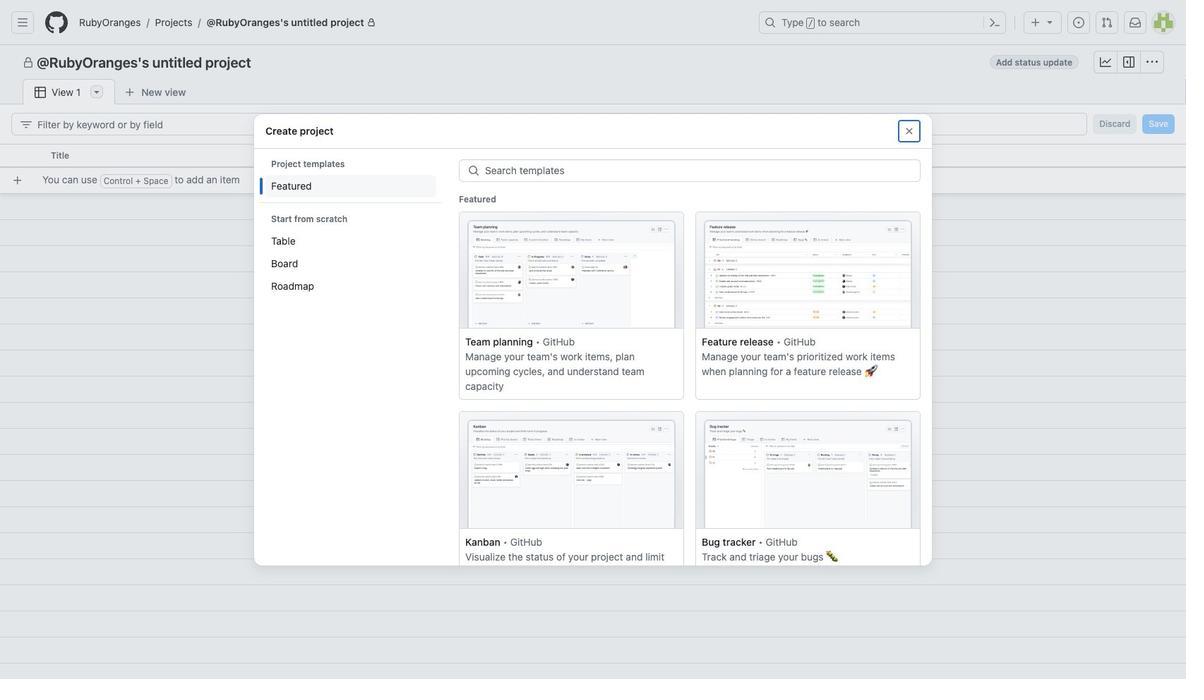 Task type: vqa. For each thing, say whether or not it's contained in the screenshot.
first sc 9kayk9 0 icon from the left
yes



Task type: locate. For each thing, give the bounding box(es) containing it.
search image
[[468, 165, 479, 176]]

1 vertical spatial sc 9kayk9 0 image
[[35, 87, 46, 98]]

2 vertical spatial sc 9kayk9 0 image
[[904, 125, 915, 137]]

list
[[73, 11, 751, 34]]

1 horizontal spatial sc 9kayk9 0 image
[[35, 87, 46, 98]]

grid
[[0, 144, 1186, 680]]

region
[[0, 0, 1186, 680]]

2 horizontal spatial sc 9kayk9 0 image
[[904, 125, 915, 137]]

row
[[0, 144, 1186, 168], [6, 167, 1186, 193]]

view filters region
[[11, 113, 1175, 136]]

0 horizontal spatial sc 9kayk9 0 image
[[23, 57, 34, 68]]

dialog
[[254, 114, 932, 680]]

tab list
[[23, 79, 218, 105]]

tab panel
[[0, 104, 1186, 680]]

create new item or add existing item image
[[12, 175, 23, 186]]

0 vertical spatial sc 9kayk9 0 image
[[23, 57, 34, 68]]

sc 9kayk9 0 image
[[1100, 56, 1111, 68], [1123, 56, 1135, 68], [1147, 56, 1158, 68], [20, 119, 32, 130]]

sc 9kayk9 0 image
[[23, 57, 34, 68], [35, 87, 46, 98], [904, 125, 915, 137]]

row down view filters region
[[0, 144, 1186, 168]]

notifications image
[[1130, 17, 1141, 28]]

issue opened image
[[1073, 17, 1084, 28]]

command palette image
[[989, 17, 1000, 28]]

cell
[[0, 144, 42, 168]]



Task type: describe. For each thing, give the bounding box(es) containing it.
view options for view 1 image
[[91, 86, 103, 97]]

row down assignees column options image
[[6, 167, 1186, 193]]

project navigation
[[0, 45, 1186, 79]]

sc 9kayk9 0 image inside view filters region
[[20, 119, 32, 130]]

status column options image
[[760, 150, 771, 162]]

git pull request image
[[1101, 17, 1113, 28]]

lock image
[[367, 18, 375, 27]]

homepage image
[[45, 11, 68, 34]]

sc 9kayk9 0 image inside project navigation
[[23, 57, 34, 68]]

title column options image
[[477, 150, 489, 162]]

triangle down image
[[1044, 16, 1056, 28]]

Search templates text field
[[485, 160, 920, 181]]

assignees column options image
[[619, 150, 630, 162]]

add field image
[[796, 150, 807, 161]]

plus image
[[1030, 17, 1041, 28]]



